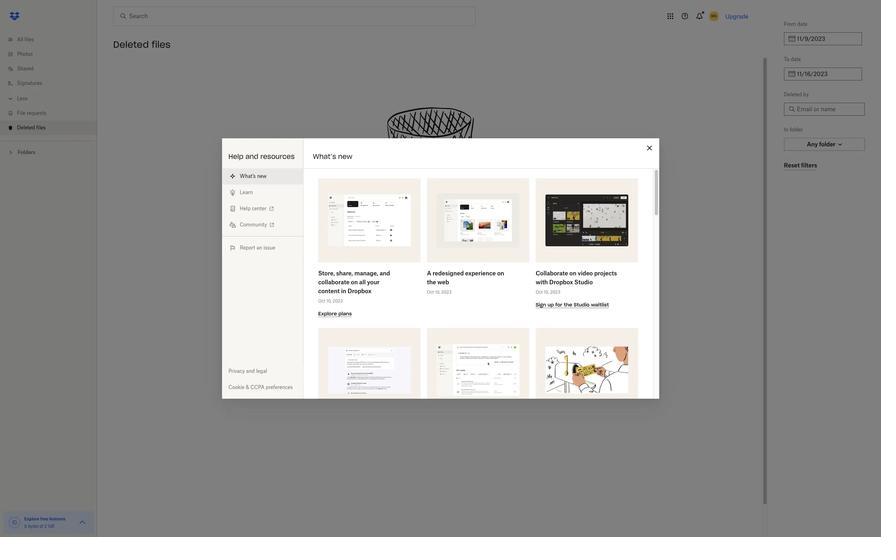 Task type: locate. For each thing, give the bounding box(es) containing it.
0 vertical spatial dropbox
[[549, 279, 573, 286]]

studio
[[574, 279, 593, 286], [574, 302, 589, 308]]

new
[[338, 152, 353, 161], [257, 173, 267, 179]]

date
[[798, 21, 808, 27], [791, 56, 801, 62]]

0 horizontal spatial what's
[[240, 173, 256, 179]]

preferences
[[266, 384, 293, 390]]

and
[[245, 152, 258, 161], [380, 270, 390, 277], [246, 368, 255, 374]]

and for legal
[[246, 368, 255, 374]]

0 vertical spatial new
[[338, 152, 353, 161]]

dropbox down collaborate
[[549, 279, 573, 286]]

0
[[24, 524, 27, 529]]

date right from
[[798, 21, 808, 27]]

the down a
[[427, 279, 436, 286]]

1 vertical spatial and
[[380, 270, 390, 277]]

2023 down web
[[441, 290, 451, 294]]

1 horizontal spatial your
[[474, 226, 488, 234]]

help up what's new button
[[229, 152, 243, 161]]

privacy and legal
[[229, 368, 267, 374]]

issue
[[264, 245, 275, 251]]

oct down content
[[318, 298, 325, 303]]

on left all
[[351, 279, 358, 286]]

date for to date
[[791, 56, 801, 62]]

what's new button
[[222, 168, 303, 184]]

10, inside store, share, manage, and collaborate on all your content in dropbox oct 10, 2023
[[326, 298, 331, 303]]

on inside collaborate on video projects with dropbox studio oct 10, 2023
[[569, 270, 576, 277]]

free
[[40, 516, 48, 521]]

projects
[[594, 270, 617, 277]]

oct down a
[[427, 290, 434, 294]]

resources
[[260, 152, 295, 161]]

1 vertical spatial studio
[[574, 302, 589, 308]]

folder
[[790, 127, 803, 133]]

1 horizontal spatial deleted
[[113, 39, 149, 50]]

1 vertical spatial deleted files
[[17, 125, 46, 131]]

folders button
[[0, 146, 97, 158]]

1 vertical spatial dropbox
[[348, 288, 371, 294]]

and for resources
[[245, 152, 258, 161]]

0 vertical spatial your
[[474, 226, 488, 234]]

2 horizontal spatial on
[[569, 270, 576, 277]]

1 vertical spatial help
[[240, 205, 251, 212]]

of
[[40, 524, 43, 529]]

filters
[[489, 226, 507, 234]]

0 horizontal spatial your
[[367, 279, 379, 286]]

1 vertical spatial what's new
[[240, 173, 267, 179]]

cookie & ccpa preferences button
[[222, 379, 303, 396]]

photos
[[17, 51, 33, 57]]

1 horizontal spatial new
[[338, 152, 353, 161]]

privacy
[[229, 368, 245, 374]]

the all files section of dropbox image
[[437, 193, 519, 248]]

2 horizontal spatial 10,
[[544, 290, 549, 294]]

1 horizontal spatial 10,
[[435, 290, 440, 294]]

upgrade
[[725, 13, 749, 20]]

dash answer screen image
[[328, 347, 411, 393]]

0 horizontal spatial the
[[427, 279, 436, 286]]

1 horizontal spatial the
[[564, 302, 572, 308]]

what's new inside button
[[240, 173, 267, 179]]

deleted
[[372, 226, 395, 234]]

0 horizontal spatial new
[[257, 173, 267, 179]]

the right for
[[564, 302, 572, 308]]

1 horizontal spatial 2023
[[441, 290, 451, 294]]

2023
[[441, 290, 451, 294], [550, 290, 560, 294], [332, 298, 343, 303]]

explore up bytes at the bottom left of page
[[24, 516, 39, 521]]

an
[[257, 245, 262, 251]]

10, inside a redesigned experience on the web oct 10, 2023
[[435, 290, 440, 294]]

with dropbox studio, users can collaborate on video projects image
[[545, 195, 628, 246]]

0 vertical spatial what's new
[[313, 152, 353, 161]]

10, down web
[[435, 290, 440, 294]]

date for from date
[[798, 21, 808, 27]]

1 vertical spatial your
[[367, 279, 379, 286]]

0 vertical spatial what's
[[313, 152, 336, 161]]

0 horizontal spatial deleted files
[[17, 125, 46, 131]]

help for help center
[[240, 205, 251, 212]]

2023 down the in
[[332, 298, 343, 303]]

your left filters
[[474, 226, 488, 234]]

2 horizontal spatial 2023
[[550, 290, 560, 294]]

2 horizontal spatial deleted
[[784, 91, 802, 97]]

bytes
[[28, 524, 38, 529]]

0 horizontal spatial explore
[[24, 516, 39, 521]]

1 vertical spatial what's
[[240, 173, 256, 179]]

folders
[[18, 149, 35, 155]]

explore for explore plans
[[318, 311, 337, 317]]

2
[[44, 524, 47, 529]]

1 horizontal spatial on
[[497, 270, 504, 277]]

dropbox down all
[[348, 288, 371, 294]]

the entry point screen of dropbox sign image
[[328, 195, 411, 246]]

1 horizontal spatial explore
[[318, 311, 337, 317]]

share,
[[336, 270, 353, 277]]

and right manage,
[[380, 270, 390, 277]]

help left the center on the top left
[[240, 205, 251, 212]]

1 vertical spatial date
[[791, 56, 801, 62]]

deleted files
[[113, 39, 171, 50], [17, 125, 46, 131]]

store,
[[318, 270, 335, 277]]

list
[[0, 28, 97, 141]]

adjusting
[[444, 226, 472, 234]]

signatures
[[17, 80, 42, 86]]

requests
[[27, 110, 46, 116]]

learn
[[240, 189, 253, 195]]

help and resources
[[229, 152, 295, 161]]

date right to
[[791, 56, 801, 62]]

less
[[17, 95, 28, 102]]

1 vertical spatial the
[[564, 302, 572, 308]]

explore
[[318, 311, 337, 317], [24, 516, 39, 521]]

0 horizontal spatial what's new
[[240, 173, 267, 179]]

2023 up for
[[550, 290, 560, 294]]

10,
[[435, 290, 440, 294], [544, 290, 549, 294], [326, 298, 331, 303]]

0 horizontal spatial oct
[[318, 298, 325, 303]]

upgrade link
[[725, 13, 749, 20]]

0 horizontal spatial on
[[351, 279, 358, 286]]

0 vertical spatial explore
[[318, 311, 337, 317]]

1 horizontal spatial deleted files
[[113, 39, 171, 50]]

features
[[49, 516, 65, 521]]

0 vertical spatial the
[[427, 279, 436, 286]]

10, down with at bottom
[[544, 290, 549, 294]]

0 vertical spatial and
[[245, 152, 258, 161]]

the
[[427, 279, 436, 286], [564, 302, 572, 308]]

report an issue link
[[222, 240, 303, 256]]

10, down content
[[326, 298, 331, 303]]

oct
[[427, 290, 434, 294], [536, 290, 543, 294], [318, 298, 325, 303]]

1 horizontal spatial oct
[[427, 290, 434, 294]]

1 vertical spatial new
[[257, 173, 267, 179]]

studio left waitlist
[[574, 302, 589, 308]]

and left legal
[[246, 368, 255, 374]]

2 vertical spatial deleted
[[17, 125, 35, 131]]

explore inside explore free features 0 bytes of 2 gb
[[24, 516, 39, 521]]

all
[[17, 36, 23, 42]]

1 vertical spatial explore
[[24, 516, 39, 521]]

0 horizontal spatial dropbox
[[348, 288, 371, 294]]

1 horizontal spatial what's
[[313, 152, 336, 161]]

legal
[[256, 368, 267, 374]]

explore free features 0 bytes of 2 gb
[[24, 516, 65, 529]]

0 vertical spatial date
[[798, 21, 808, 27]]

help
[[229, 152, 243, 161], [240, 205, 251, 212]]

From date text field
[[797, 34, 857, 43]]

your right all
[[367, 279, 379, 286]]

2 vertical spatial and
[[246, 368, 255, 374]]

and up what's new button
[[245, 152, 258, 161]]

less image
[[6, 95, 15, 103]]

0 vertical spatial studio
[[574, 279, 593, 286]]

experience
[[465, 270, 496, 277]]

dropbox inside store, share, manage, and collaborate on all your content in dropbox oct 10, 2023
[[348, 288, 371, 294]]

0 vertical spatial help
[[229, 152, 243, 161]]

cookie
[[229, 384, 245, 390]]

file requests
[[17, 110, 46, 116]]

on left video
[[569, 270, 576, 277]]

0 horizontal spatial deleted
[[17, 125, 35, 131]]

oct down with at bottom
[[536, 290, 543, 294]]

2023 inside collaborate on video projects with dropbox studio oct 10, 2023
[[550, 290, 560, 294]]

dropbox image
[[6, 8, 23, 24]]

manage,
[[354, 270, 378, 277]]

collaborate on video projects with dropbox studio oct 10, 2023
[[536, 270, 617, 294]]

0 horizontal spatial 2023
[[332, 298, 343, 303]]

1 vertical spatial deleted
[[784, 91, 802, 97]]

2 horizontal spatial oct
[[536, 290, 543, 294]]

on right experience
[[497, 270, 504, 277]]

explore inside 'help and resources' dialog
[[318, 311, 337, 317]]

10, inside collaborate on video projects with dropbox studio oct 10, 2023
[[544, 290, 549, 294]]

learn link
[[222, 184, 303, 201]]

all
[[359, 279, 366, 286]]

dropbox
[[549, 279, 573, 286], [348, 288, 371, 294]]

on
[[497, 270, 504, 277], [569, 270, 576, 277], [351, 279, 358, 286]]

files
[[24, 36, 34, 42], [152, 39, 171, 50], [36, 125, 46, 131], [397, 226, 410, 234]]

explore plans
[[318, 311, 352, 317]]

quota usage element
[[8, 516, 21, 529]]

sign
[[536, 302, 546, 308]]

0 horizontal spatial 10,
[[326, 298, 331, 303]]

what's
[[313, 152, 336, 161], [240, 173, 256, 179]]

1 horizontal spatial dropbox
[[549, 279, 573, 286]]

store, share, manage, and collaborate on all your content in dropbox oct 10, 2023
[[318, 270, 390, 303]]

2023 inside a redesigned experience on the web oct 10, 2023
[[441, 290, 451, 294]]

photos link
[[6, 47, 97, 61]]

found.
[[411, 226, 431, 234]]

community
[[240, 222, 267, 228]]

studio inside "link"
[[574, 302, 589, 308]]

studio down video
[[574, 279, 593, 286]]

in
[[341, 288, 346, 294]]

your
[[474, 226, 488, 234], [367, 279, 379, 286]]

explore left plans
[[318, 311, 337, 317]]



Task type: vqa. For each thing, say whether or not it's contained in the screenshot.
leftmost 3+
no



Task type: describe. For each thing, give the bounding box(es) containing it.
a redesigned experience on the web oct 10, 2023
[[427, 270, 504, 294]]

the inside a redesigned experience on the web oct 10, 2023
[[427, 279, 436, 286]]

a
[[427, 270, 431, 277]]

to date
[[784, 56, 801, 62]]

no deleted files found. try adjusting your filters
[[362, 226, 507, 234]]

sign up for the studio waitlist link
[[536, 301, 609, 308]]

in folder
[[784, 127, 803, 133]]

new inside button
[[257, 173, 267, 179]]

center
[[252, 205, 267, 212]]

collaborate
[[536, 270, 568, 277]]

what's inside button
[[240, 173, 256, 179]]

deleted files inside list item
[[17, 125, 46, 131]]

0 vertical spatial deleted files
[[113, 39, 171, 50]]

redesigned
[[433, 270, 464, 277]]

sign up for the studio waitlist
[[536, 302, 609, 308]]

the inside "link"
[[564, 302, 572, 308]]

0 vertical spatial deleted
[[113, 39, 149, 50]]

ccpa
[[251, 384, 265, 390]]

content
[[318, 288, 340, 294]]

shared
[[17, 66, 34, 72]]

deleted files link
[[6, 121, 97, 135]]

explore for explore free features 0 bytes of 2 gb
[[24, 516, 39, 521]]

try
[[432, 226, 442, 234]]

on inside store, share, manage, and collaborate on all your content in dropbox oct 10, 2023
[[351, 279, 358, 286]]

report an issue
[[240, 245, 275, 251]]

files inside list item
[[36, 125, 46, 131]]

dropbox ai helps users search for files in their folders image
[[437, 344, 519, 396]]

collaborate
[[318, 279, 349, 286]]

for
[[555, 302, 562, 308]]

deleted by
[[784, 91, 809, 97]]

to
[[784, 56, 790, 62]]

2023 inside store, share, manage, and collaborate on all your content in dropbox oct 10, 2023
[[332, 298, 343, 303]]

community link
[[222, 217, 303, 233]]

report
[[240, 245, 255, 251]]

all files link
[[6, 32, 97, 47]]

by
[[803, 91, 809, 97]]

help center
[[240, 205, 267, 212]]

cookie & ccpa preferences
[[229, 384, 293, 390]]

no
[[362, 226, 371, 234]]

and inside store, share, manage, and collaborate on all your content in dropbox oct 10, 2023
[[380, 270, 390, 277]]

help and resources dialog
[[222, 138, 659, 537]]

dropbox inside collaborate on video projects with dropbox studio oct 10, 2023
[[549, 279, 573, 286]]

video
[[578, 270, 593, 277]]

file requests link
[[6, 106, 97, 121]]

signatures link
[[6, 76, 97, 91]]

on inside a redesigned experience on the web oct 10, 2023
[[497, 270, 504, 277]]

with
[[536, 279, 548, 286]]

explore plans link
[[318, 310, 352, 317]]

your inside store, share, manage, and collaborate on all your content in dropbox oct 10, 2023
[[367, 279, 379, 286]]

oct inside a redesigned experience on the web oct 10, 2023
[[427, 290, 434, 294]]

from
[[784, 21, 796, 27]]

web
[[437, 279, 449, 286]]

To date text field
[[797, 70, 857, 78]]

from date
[[784, 21, 808, 27]]

privacy and legal link
[[222, 363, 303, 379]]

oct inside collaborate on video projects with dropbox studio oct 10, 2023
[[536, 290, 543, 294]]

help center link
[[222, 201, 303, 217]]

in
[[784, 127, 789, 133]]

up
[[547, 302, 554, 308]]

all files
[[17, 36, 34, 42]]

1 horizontal spatial what's new
[[313, 152, 353, 161]]

file
[[17, 110, 25, 116]]

deleted files list item
[[0, 121, 97, 135]]

help for help and resources
[[229, 152, 243, 161]]

&
[[246, 384, 249, 390]]

list containing all files
[[0, 28, 97, 141]]

gb
[[48, 524, 54, 529]]

plans
[[338, 311, 352, 317]]

waitlist
[[591, 302, 609, 308]]

deleted inside list item
[[17, 125, 35, 131]]

studio inside collaborate on video projects with dropbox studio oct 10, 2023
[[574, 279, 593, 286]]

someone looking at a paper coupon image
[[545, 347, 628, 393]]

shared link
[[6, 61, 97, 76]]

oct inside store, share, manage, and collaborate on all your content in dropbox oct 10, 2023
[[318, 298, 325, 303]]



